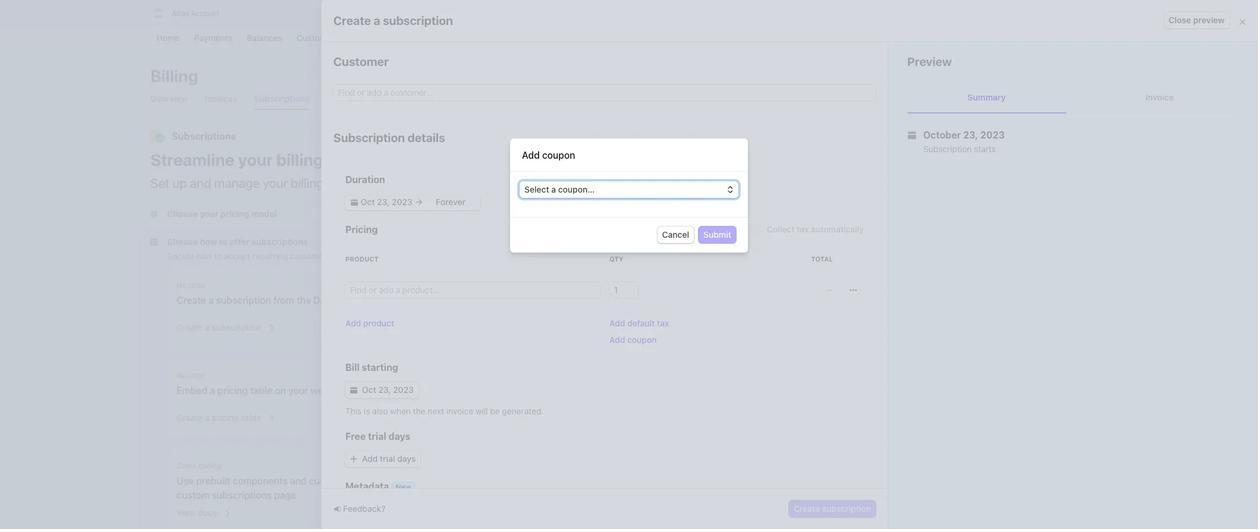 Task type: locate. For each thing, give the bounding box(es) containing it.
0 vertical spatial with
[[566, 295, 585, 306]]

0 vertical spatial pricing
[[217, 385, 248, 396]]

trial
[[368, 431, 386, 442], [380, 454, 395, 464]]

1 vertical spatial add coupon
[[609, 335, 657, 345]]

code up share
[[483, 281, 500, 290]]

billing for billing scale 0.8% on recurring payments and one-time invoice payments automate quoting, subscription billing, invoicing, revenue recovery, and revenue recognition.
[[811, 219, 835, 230]]

offer
[[472, 385, 495, 396]]

create
[[333, 13, 371, 27], [811, 187, 836, 197], [177, 295, 206, 306], [177, 322, 203, 332], [177, 413, 203, 423], [794, 504, 820, 514]]

feedback? button
[[333, 503, 386, 515]]

how right decide
[[196, 251, 212, 261]]

1 horizontal spatial manage
[[1050, 187, 1081, 197]]

0 vertical spatial add coupon
[[522, 150, 575, 160]]

with right link
[[566, 295, 585, 306]]

1 horizontal spatial tax
[[797, 224, 809, 234]]

manage
[[214, 175, 260, 191], [1050, 187, 1081, 197]]

add left product
[[345, 318, 361, 328]]

0 vertical spatial days
[[389, 431, 410, 442]]

how right choose
[[200, 237, 217, 247]]

0 vertical spatial custom
[[309, 476, 342, 486]]

invoice up invoicing,
[[975, 235, 1002, 246]]

0 vertical spatial accept
[[554, 175, 593, 191]]

trial for free
[[368, 431, 386, 442]]

recurring inside billing scale 0.8% on recurring payments and one-time invoice payments automate quoting, subscription billing, invoicing, revenue recovery, and revenue recognition.
[[845, 235, 880, 246]]

customer
[[290, 251, 326, 261]]

accept
[[554, 175, 593, 191], [224, 251, 250, 261]]

1 horizontal spatial view docs
[[472, 417, 512, 428]]

view docs down be
[[472, 417, 512, 428]]

choose how to offer subscriptions
[[167, 237, 308, 247]]

0 vertical spatial create a subscription
[[333, 13, 453, 27]]

subscriptions up decide how to accept recurring customer orders.
[[252, 237, 308, 247]]

view down will
[[472, 417, 491, 428]]

payments up trials
[[882, 172, 919, 182]]

choose how to offer subscriptions button
[[150, 236, 310, 248]]

1 vertical spatial billing
[[811, 219, 835, 230]]

some
[[177, 461, 196, 470]]

no inside the no code create a subscription from the dashboard
[[177, 281, 186, 290]]

no inside 'no code embed a pricing table on your website'
[[177, 371, 186, 380]]

to up start date field
[[390, 175, 401, 191]]

payments up the recovery,
[[1004, 235, 1042, 246]]

0 vertical spatial the
[[297, 295, 311, 306]]

0 horizontal spatial offer
[[230, 237, 250, 247]]

streamline your billing workflows set up and manage your billing operations to capture more revenue and accept recurring payments globally.
[[150, 150, 755, 191]]

billing inside billing scale 0.8% on recurring payments and one-time invoice payments automate quoting, subscription billing, invoicing, revenue recovery, and revenue recognition.
[[811, 219, 835, 230]]

automate
[[811, 250, 848, 260]]

add down the free trial days
[[362, 454, 378, 464]]

product
[[345, 255, 379, 263]]

share
[[472, 295, 497, 306]]

filter
[[889, 71, 909, 81]]

1 vertical spatial tax
[[657, 318, 669, 328]]

to up decide how to accept recurring customer orders.
[[219, 237, 228, 247]]

your inside 'no code embed a pricing table on your website'
[[288, 385, 308, 396]]

link
[[548, 295, 564, 306]]

0 vertical spatial 2023
[[980, 130, 1005, 140]]

how for choose
[[200, 237, 217, 247]]

view
[[472, 417, 491, 428], [177, 508, 196, 518]]

operations
[[327, 175, 387, 191]]

0 horizontal spatial website
[[310, 385, 345, 396]]

0 vertical spatial subscriptions
[[252, 237, 308, 247]]

select a coupon…
[[524, 184, 595, 194]]

subscription
[[383, 13, 453, 27], [884, 250, 931, 260], [216, 295, 271, 306], [212, 322, 261, 332], [822, 504, 871, 514]]

page
[[274, 490, 296, 501]]

days inside button
[[397, 454, 416, 464]]

0 horizontal spatial view
[[177, 508, 196, 518]]

0 vertical spatial scale
[[837, 219, 858, 230]]

scale down the billing.
[[837, 219, 858, 230]]

0 vertical spatial billing
[[150, 66, 198, 86]]

invoicing,
[[961, 250, 997, 260]]

payments up cancel
[[650, 175, 706, 191]]

docs down prebuilt
[[198, 508, 217, 518]]

create a subscription inside button
[[177, 322, 261, 332]]

2023 up starts
[[980, 130, 1005, 140]]

with
[[566, 295, 585, 306], [632, 385, 650, 396]]

accept right the select
[[554, 175, 593, 191]]

code inside no code share a payment link with your customers
[[483, 281, 500, 290]]

2 vertical spatial subscriptions
[[212, 490, 272, 501]]

days up new
[[397, 454, 416, 464]]

subscription down the october
[[923, 144, 972, 154]]

no for embed a pricing table on your website
[[177, 371, 186, 380]]

0 vertical spatial billing
[[276, 150, 323, 169]]

a inside the no code create a subscription from the dashboard
[[208, 295, 214, 306]]

website inside offer subscriptions on your website with a checkout integration
[[595, 385, 629, 396]]

add inside button
[[345, 318, 361, 328]]

table
[[250, 385, 272, 396], [241, 413, 261, 423]]

1 vertical spatial the
[[413, 406, 425, 416]]

submit
[[703, 229, 731, 239]]

no inside no code share a payment link with your customers
[[472, 281, 481, 290]]

your inside offer subscriptions on your website with a checkout integration
[[573, 385, 592, 396]]

custom left uis
[[309, 476, 342, 486]]

more up end date field at top
[[450, 175, 479, 191]]

1 horizontal spatial docs
[[493, 417, 512, 428]]

no code share a payment link with your customers
[[472, 281, 656, 306]]

a inside popup button
[[551, 184, 556, 194]]

0 vertical spatial table
[[250, 385, 272, 396]]

1 vertical spatial offer
[[230, 237, 250, 247]]

manage inside streamline your billing workflows set up and manage your billing operations to capture more revenue and accept recurring payments globally.
[[214, 175, 260, 191]]

website left oct
[[310, 385, 345, 396]]

offer subscriptions on your website with a checkout integration
[[472, 385, 703, 410]]

2023 inside october 23, 2023 subscription starts
[[980, 130, 1005, 140]]

1 horizontal spatial subscription
[[923, 144, 972, 154]]

0 vertical spatial coupon
[[542, 150, 575, 160]]

view docs down 'use'
[[177, 508, 217, 518]]

23, up starts
[[963, 130, 978, 140]]

tab list
[[907, 82, 1239, 114]]

0 horizontal spatial view docs
[[177, 508, 217, 518]]

subscriptions inside the some coding use prebuilt components and custom uis to create a custom subscriptions page
[[212, 490, 272, 501]]

23, right oct
[[378, 385, 391, 395]]

no
[[177, 281, 186, 290], [472, 281, 481, 290], [177, 371, 186, 380]]

2023
[[980, 130, 1005, 140], [393, 385, 414, 395]]

manage right effortlessly
[[1050, 187, 1081, 197]]

svg image
[[850, 287, 857, 294], [350, 387, 357, 394]]

subscriptions inside offer subscriptions on your website with a checkout integration
[[497, 385, 557, 396]]

table inside button
[[241, 413, 261, 423]]

1 horizontal spatial website
[[595, 385, 629, 396]]

pricing
[[217, 385, 248, 396], [212, 413, 239, 423]]

recurring down the choose how to offer subscriptions
[[253, 251, 288, 261]]

table inside 'no code embed a pricing table on your website'
[[250, 385, 272, 396]]

1 horizontal spatial revenue
[[827, 260, 858, 271]]

view docs button down offer
[[465, 410, 527, 431]]

upgrade to scale
[[816, 283, 884, 293]]

0 horizontal spatial billing
[[150, 66, 198, 86]]

quoting,
[[850, 250, 882, 260]]

streamline
[[150, 150, 235, 169]]

and up page
[[290, 476, 307, 486]]

23, inside button
[[378, 385, 391, 395]]

0 vertical spatial trial
[[368, 431, 386, 442]]

billing.
[[848, 197, 873, 207]]

0 horizontal spatial 2023
[[393, 385, 414, 395]]

0 horizontal spatial more
[[450, 175, 479, 191]]

create inside create a subscription button
[[177, 322, 203, 332]]

1 vertical spatial view docs
[[177, 508, 217, 518]]

create a pricing table
[[177, 413, 261, 423]]

your
[[238, 150, 273, 169], [263, 175, 288, 191], [587, 295, 607, 306], [288, 385, 308, 396], [573, 385, 592, 396]]

create inside create subscription button
[[794, 504, 820, 514]]

next
[[428, 406, 444, 416]]

1 vertical spatial accept
[[224, 251, 250, 261]]

from
[[273, 295, 294, 306]]

1 vertical spatial billing
[[291, 175, 324, 191]]

0 horizontal spatial manage
[[214, 175, 260, 191]]

0 horizontal spatial subscription
[[333, 131, 405, 144]]

trial right free
[[368, 431, 386, 442]]

payment
[[507, 295, 546, 306]]

preview
[[907, 55, 952, 68]]

manage down streamline in the left of the page
[[214, 175, 260, 191]]

no up share
[[472, 281, 481, 290]]

filter button
[[873, 68, 914, 84]]

1 vertical spatial with
[[632, 385, 650, 396]]

and inside the some coding use prebuilt components and custom uis to create a custom subscriptions page
[[290, 476, 307, 486]]

1 horizontal spatial offer
[[895, 187, 913, 197]]

select
[[524, 184, 549, 194]]

svg image down operations
[[351, 199, 358, 206]]

code for create
[[188, 281, 205, 290]]

0 horizontal spatial with
[[566, 295, 585, 306]]

0 horizontal spatial accept
[[224, 251, 250, 261]]

svg image left oct
[[350, 387, 357, 394]]

create a pricing table button
[[169, 405, 276, 426]]

0 vertical spatial tax
[[797, 224, 809, 234]]

0 horizontal spatial create a subscription
[[177, 322, 261, 332]]

capture
[[404, 175, 447, 191]]

0 vertical spatial docs
[[493, 417, 512, 428]]

code down decide
[[188, 281, 205, 290]]

table down 'no code embed a pricing table on your website'
[[241, 413, 261, 423]]

0 horizontal spatial svg image
[[350, 387, 357, 394]]

invoice left will
[[446, 406, 473, 416]]

0 vertical spatial how
[[200, 237, 217, 247]]

free trial days
[[345, 431, 410, 442]]

1 vertical spatial view docs button
[[169, 500, 232, 521]]

collect tax automatically
[[767, 224, 864, 234]]

1 horizontal spatial scale
[[863, 283, 884, 293]]

payments inside 0.5% on recurring payments create subscriptions, offer trials or discounts, and effortlessly manage recurring billing.
[[882, 172, 919, 182]]

add product
[[345, 318, 394, 328]]

discounts,
[[947, 187, 986, 197]]

scale
[[837, 219, 858, 230], [863, 283, 884, 293]]

1 vertical spatial svg image
[[350, 455, 357, 463]]

1 horizontal spatial coupon
[[627, 335, 657, 345]]

view down 'use'
[[177, 508, 196, 518]]

pricing down 'no code embed a pricing table on your website'
[[212, 413, 239, 423]]

1 website from the left
[[310, 385, 345, 396]]

how inside "dropdown button"
[[200, 237, 217, 247]]

add coupon up select a coupon…
[[522, 150, 575, 160]]

days
[[389, 431, 410, 442], [397, 454, 416, 464]]

a inside 'no code embed a pricing table on your website'
[[210, 385, 215, 396]]

payments inside streamline your billing workflows set up and manage your billing operations to capture more revenue and accept recurring payments globally.
[[650, 175, 706, 191]]

1 vertical spatial svg image
[[350, 387, 357, 394]]

the left next
[[413, 406, 425, 416]]

with inside no code share a payment link with your customers
[[566, 295, 585, 306]]

1 horizontal spatial view docs button
[[465, 410, 527, 431]]

0 vertical spatial view
[[472, 417, 491, 428]]

more right 'learn'
[[918, 283, 938, 293]]

trial inside add trial days button
[[380, 454, 395, 464]]

recurring
[[845, 172, 879, 182], [596, 175, 647, 191], [811, 197, 846, 207], [845, 235, 880, 246], [253, 251, 288, 261]]

1 horizontal spatial invoice
[[975, 235, 1002, 246]]

code inside 'no code embed a pricing table on your website'
[[188, 371, 205, 380]]

23, inside october 23, 2023 subscription starts
[[963, 130, 978, 140]]

add coupon down add default tax button
[[609, 335, 657, 345]]

collect
[[767, 224, 795, 234]]

a inside offer subscriptions on your website with a checkout integration
[[653, 385, 658, 396]]

1 vertical spatial subscriptions
[[497, 385, 557, 396]]

2023 up when
[[393, 385, 414, 395]]

offer left trials
[[895, 187, 913, 197]]

add up add coupon button
[[609, 318, 625, 328]]

1 horizontal spatial svg image
[[850, 287, 857, 294]]

1 horizontal spatial view
[[472, 417, 491, 428]]

days up add trial days
[[389, 431, 410, 442]]

the right from
[[297, 295, 311, 306]]

0 horizontal spatial coupon
[[542, 150, 575, 160]]

table up the create a pricing table button
[[250, 385, 272, 396]]

1 vertical spatial 2023
[[393, 385, 414, 395]]

1 horizontal spatial accept
[[554, 175, 593, 191]]

and right discounts,
[[989, 187, 1003, 197]]

custom down 'use'
[[177, 490, 209, 501]]

1 vertical spatial 23,
[[378, 385, 391, 395]]

code inside the no code create a subscription from the dashboard
[[188, 281, 205, 290]]

1 horizontal spatial with
[[632, 385, 650, 396]]

docs down be
[[493, 417, 512, 428]]

pricing up the create a pricing table button
[[217, 385, 248, 396]]

svg image up uis
[[350, 455, 357, 463]]

website
[[310, 385, 345, 396], [595, 385, 629, 396]]

pricing inside button
[[212, 413, 239, 423]]

learn more
[[894, 283, 938, 293]]

add trial days
[[362, 454, 416, 464]]

0 vertical spatial 23,
[[963, 130, 978, 140]]

no up embed
[[177, 371, 186, 380]]

start date field
[[359, 196, 414, 208]]

view docs button down prebuilt
[[169, 500, 232, 521]]

recurring right coupon…
[[596, 175, 647, 191]]

0 vertical spatial invoice
[[975, 235, 1002, 246]]

1 vertical spatial days
[[397, 454, 416, 464]]

2023 inside button
[[393, 385, 414, 395]]

customer
[[333, 55, 389, 68]]

subscription up workflows
[[333, 131, 405, 144]]

trial up create
[[380, 454, 395, 464]]

0 horizontal spatial custom
[[177, 490, 209, 501]]

scale down recognition. on the right of the page
[[863, 283, 884, 293]]

0 horizontal spatial add coupon
[[522, 150, 575, 160]]

1 vertical spatial table
[[241, 413, 261, 423]]

custom
[[309, 476, 342, 486], [177, 490, 209, 501]]

1 vertical spatial scale
[[863, 283, 884, 293]]

default
[[627, 318, 655, 328]]

offer
[[895, 187, 913, 197], [230, 237, 250, 247]]

tax right collect
[[797, 224, 809, 234]]

1 vertical spatial custom
[[177, 490, 209, 501]]

with left checkout
[[632, 385, 650, 396]]

1 horizontal spatial the
[[413, 406, 425, 416]]

svg image right —
[[850, 287, 857, 294]]

recurring up quoting, at the right of page
[[845, 235, 880, 246]]

23, for oct
[[378, 385, 391, 395]]

website down add coupon button
[[595, 385, 629, 396]]

your inside no code share a payment link with your customers
[[587, 295, 607, 306]]

add
[[522, 150, 540, 160], [345, 318, 361, 328], [609, 318, 625, 328], [609, 335, 625, 345], [362, 454, 378, 464]]

days for free trial days
[[389, 431, 410, 442]]

no down decide
[[177, 281, 186, 290]]

subscriptions,
[[839, 187, 893, 197]]

1 horizontal spatial billing
[[811, 219, 835, 230]]

details
[[408, 131, 445, 144]]

1 horizontal spatial 2023
[[980, 130, 1005, 140]]

1 vertical spatial pricing
[[212, 413, 239, 423]]

coupon inside button
[[627, 335, 657, 345]]

1 vertical spatial docs
[[198, 508, 217, 518]]

2 website from the left
[[595, 385, 629, 396]]

tax inside button
[[657, 318, 669, 328]]

offer up decide how to accept recurring customer orders.
[[230, 237, 250, 247]]

coupon up select a coupon…
[[542, 150, 575, 160]]

subscriptions inside choose how to offer subscriptions "dropdown button"
[[252, 237, 308, 247]]

accept down the choose how to offer subscriptions
[[224, 251, 250, 261]]

billing
[[276, 150, 323, 169], [291, 175, 324, 191]]

subscriptions up generated.
[[497, 385, 557, 396]]

0 vertical spatial offer
[[895, 187, 913, 197]]

to right uis
[[361, 476, 370, 486]]

on
[[833, 172, 842, 182], [833, 235, 842, 246], [275, 385, 286, 396], [559, 385, 570, 396]]

create inside 0.5% on recurring payments create subscriptions, offer trials or discounts, and effortlessly manage recurring billing.
[[811, 187, 836, 197]]

with inside offer subscriptions on your website with a checkout integration
[[632, 385, 650, 396]]

add down add default tax button
[[609, 335, 625, 345]]

1 horizontal spatial 23,
[[963, 130, 978, 140]]

0 horizontal spatial 23,
[[378, 385, 391, 395]]

1 vertical spatial coupon
[[627, 335, 657, 345]]

1 horizontal spatial more
[[918, 283, 938, 293]]

1 vertical spatial create a subscription
[[177, 322, 261, 332]]

create subscription
[[794, 504, 871, 514]]

1 vertical spatial how
[[196, 251, 212, 261]]

tax right default
[[657, 318, 669, 328]]

submit button
[[699, 226, 736, 243]]

svg image
[[351, 199, 358, 206], [350, 455, 357, 463]]

0 horizontal spatial the
[[297, 295, 311, 306]]

to right upgrade
[[852, 283, 860, 293]]

code up embed
[[188, 371, 205, 380]]

set
[[150, 175, 169, 191]]

1 vertical spatial trial
[[380, 454, 395, 464]]

no for share a payment link with your customers
[[472, 281, 481, 290]]

0 horizontal spatial revenue
[[482, 175, 527, 191]]

more
[[450, 175, 479, 191], [918, 283, 938, 293]]

some coding use prebuilt components and custom uis to create a custom subscriptions page
[[177, 461, 408, 501]]

customers
[[609, 295, 656, 306]]

and inside 0.5% on recurring payments create subscriptions, offer trials or discounts, and effortlessly manage recurring billing.
[[989, 187, 1003, 197]]

create subscription button
[[789, 501, 876, 517]]

subscriptions down components
[[212, 490, 272, 501]]

coupon down add default tax button
[[627, 335, 657, 345]]



Task type: vqa. For each thing, say whether or not it's contained in the screenshot.
your inside the "offer subscriptions on your website with a checkout integration"
yes



Task type: describe. For each thing, give the bounding box(es) containing it.
this is also when the next invoice will be generated.
[[345, 406, 544, 416]]

add up the select
[[522, 150, 540, 160]]

learn
[[894, 283, 916, 293]]

total
[[811, 255, 833, 263]]

no code create a subscription from the dashboard
[[177, 281, 362, 306]]

1 vertical spatial invoice
[[446, 406, 473, 416]]

select a coupon… button
[[520, 181, 738, 198]]

on inside 'no code embed a pricing table on your website'
[[275, 385, 286, 396]]

add for add default tax button
[[609, 318, 625, 328]]

2 horizontal spatial revenue
[[1000, 250, 1030, 260]]

code for share
[[483, 281, 500, 290]]

globally.
[[709, 175, 755, 191]]

add coupon button
[[609, 334, 657, 346]]

metadata
[[345, 481, 389, 492]]

oct 23, 2023 button
[[345, 382, 419, 398]]

and left the one-
[[922, 235, 936, 246]]

more inside streamline your billing workflows set up and manage your billing operations to capture more revenue and accept recurring payments globally.
[[450, 175, 479, 191]]

decide
[[167, 251, 194, 261]]

0.5% on recurring payments create subscriptions, offer trials or discounts, and effortlessly manage recurring billing.
[[811, 172, 1081, 207]]

days for add trial days
[[397, 454, 416, 464]]

feedback?
[[343, 504, 386, 514]]

add for add coupon button
[[609, 335, 625, 345]]

recurring down 0.5%
[[811, 197, 846, 207]]

to inside button
[[852, 283, 860, 293]]

cancel button
[[657, 226, 694, 243]]

no code embed a pricing table on your website
[[177, 371, 345, 396]]

a inside button
[[205, 413, 210, 423]]

the inside the no code create a subscription from the dashboard
[[297, 295, 311, 306]]

checkout
[[660, 385, 703, 396]]

to down choose how to offer subscriptions "dropdown button"
[[214, 251, 222, 261]]

is
[[364, 406, 370, 416]]

choose
[[167, 237, 198, 247]]

free
[[345, 431, 366, 442]]

be
[[490, 406, 500, 416]]

a inside button
[[205, 322, 210, 332]]

how for decide
[[196, 251, 212, 261]]

2023 for october
[[980, 130, 1005, 140]]

add default tax button
[[609, 318, 669, 329]]

1 vertical spatial more
[[918, 283, 938, 293]]

workflows
[[327, 150, 408, 169]]

add product button
[[345, 318, 394, 329]]

no for create a subscription from the dashboard
[[177, 281, 186, 290]]

offer inside 0.5% on recurring payments create subscriptions, offer trials or discounts, and effortlessly manage recurring billing.
[[895, 187, 913, 197]]

orders.
[[328, 251, 355, 261]]

time
[[956, 235, 973, 246]]

tab list containing summary
[[907, 82, 1239, 114]]

automatically
[[811, 224, 864, 234]]

recurring up subscriptions,
[[845, 172, 879, 182]]

pricing inside 'no code embed a pricing table on your website'
[[217, 385, 248, 396]]

when
[[390, 406, 411, 416]]

create
[[372, 476, 400, 486]]

on inside 0.5% on recurring payments create subscriptions, offer trials or discounts, and effortlessly manage recurring billing.
[[833, 172, 842, 182]]

prebuilt
[[196, 476, 230, 486]]

to inside the some coding use prebuilt components and custom uis to create a custom subscriptions page
[[361, 476, 370, 486]]

bill
[[345, 362, 360, 373]]

scale inside billing scale 0.8% on recurring payments and one-time invoice payments automate quoting, subscription billing, invoicing, revenue recovery, and revenue recognition.
[[837, 219, 858, 230]]

up
[[172, 175, 187, 191]]

code for embed
[[188, 371, 205, 380]]

and right the "up"
[[190, 175, 211, 191]]

integration
[[472, 400, 520, 410]]

2023 for oct
[[393, 385, 414, 395]]

subscription inside billing scale 0.8% on recurring payments and one-time invoice payments automate quoting, subscription billing, invoicing, revenue recovery, and revenue recognition.
[[884, 250, 931, 260]]

trial for add
[[380, 454, 395, 464]]

summary
[[968, 92, 1006, 102]]

0.5%
[[811, 172, 830, 182]]

0 vertical spatial view docs button
[[465, 410, 527, 431]]

on inside billing scale 0.8% on recurring payments and one-time invoice payments automate quoting, subscription billing, invoicing, revenue recovery, and revenue recognition.
[[833, 235, 842, 246]]

payments up recognition. on the right of the page
[[882, 235, 919, 246]]

1 horizontal spatial custom
[[309, 476, 342, 486]]

dashboard
[[313, 295, 362, 306]]

offer inside "dropdown button"
[[230, 237, 250, 247]]

accept inside streamline your billing workflows set up and manage your billing operations to capture more revenue and accept recurring payments globally.
[[554, 175, 593, 191]]

recurring inside streamline your billing workflows set up and manage your billing operations to capture more revenue and accept recurring payments globally.
[[596, 175, 647, 191]]

a inside no code share a payment link with your customers
[[500, 295, 505, 306]]

subscription inside october 23, 2023 subscription starts
[[923, 144, 972, 154]]

duration
[[345, 174, 385, 185]]

this
[[345, 406, 362, 416]]

scale inside upgrade to scale button
[[863, 283, 884, 293]]

product
[[363, 318, 394, 328]]

starting
[[362, 362, 398, 373]]

svg image inside add trial days button
[[350, 455, 357, 463]]

uis
[[344, 476, 359, 486]]

invoice
[[1146, 92, 1174, 102]]

invoice link
[[1080, 82, 1239, 113]]

add default tax
[[609, 318, 669, 328]]

decide how to accept recurring customer orders.
[[167, 251, 355, 261]]

and left coupon…
[[530, 175, 551, 191]]

starts
[[974, 144, 996, 154]]

subscriptions
[[172, 131, 236, 142]]

will
[[476, 406, 488, 416]]

manage inside 0.5% on recurring payments create subscriptions, offer trials or discounts, and effortlessly manage recurring billing.
[[1050, 187, 1081, 197]]

use
[[177, 476, 194, 486]]

add for add product button
[[345, 318, 361, 328]]

cancel
[[662, 229, 689, 239]]

—
[[826, 285, 833, 295]]

1 horizontal spatial create a subscription
[[333, 13, 453, 27]]

0.8%
[[811, 235, 831, 246]]

a inside the some coding use prebuilt components and custom uis to create a custom subscriptions page
[[403, 476, 408, 486]]

1 horizontal spatial add coupon
[[609, 335, 657, 345]]

0 vertical spatial view docs
[[472, 417, 512, 428]]

new
[[396, 483, 411, 492]]

to inside "dropdown button"
[[219, 237, 228, 247]]

billing for billing
[[150, 66, 198, 86]]

0 horizontal spatial view docs button
[[169, 500, 232, 521]]

billing,
[[934, 250, 959, 260]]

create a subscription button
[[169, 315, 276, 336]]

create inside the create a pricing table button
[[177, 413, 203, 423]]

add trial days button
[[345, 451, 421, 467]]

october
[[923, 130, 961, 140]]

billing scale 0.8% on recurring payments and one-time invoice payments automate quoting, subscription billing, invoicing, revenue recovery, and revenue recognition.
[[811, 219, 1068, 271]]

1 vertical spatial view
[[177, 508, 196, 518]]

and down 0.8%
[[811, 260, 825, 271]]

qty
[[609, 255, 623, 263]]

upgrade to scale button
[[811, 280, 889, 297]]

oct
[[362, 385, 376, 395]]

oct 23, 2023
[[362, 385, 414, 395]]

to inside streamline your billing workflows set up and manage your billing operations to capture more revenue and accept recurring payments globally.
[[390, 175, 401, 191]]

effortlessly
[[1005, 187, 1048, 197]]

invoice inside billing scale 0.8% on recurring payments and one-time invoice payments automate quoting, subscription billing, invoicing, revenue recovery, and revenue recognition.
[[975, 235, 1002, 246]]

upgrade
[[816, 283, 850, 293]]

0 vertical spatial svg image
[[351, 199, 358, 206]]

website inside 'no code embed a pricing table on your website'
[[310, 385, 345, 396]]

coupon…
[[558, 184, 595, 194]]

svg image inside oct 23, 2023 button
[[350, 387, 357, 394]]

pricing
[[345, 224, 378, 235]]

23, for october
[[963, 130, 978, 140]]

end date field
[[423, 196, 478, 208]]

create inside the no code create a subscription from the dashboard
[[177, 295, 206, 306]]

subscription inside the no code create a subscription from the dashboard
[[216, 295, 271, 306]]

revenue inside streamline your billing workflows set up and manage your billing operations to capture more revenue and accept recurring payments globally.
[[482, 175, 527, 191]]

october 23, 2023 subscription starts
[[923, 130, 1005, 154]]

or
[[936, 187, 944, 197]]

trials
[[915, 187, 934, 197]]

recovery,
[[1032, 250, 1068, 260]]

0 vertical spatial svg image
[[850, 287, 857, 294]]

on inside offer subscriptions on your website with a checkout integration
[[559, 385, 570, 396]]

one-
[[938, 235, 956, 246]]



